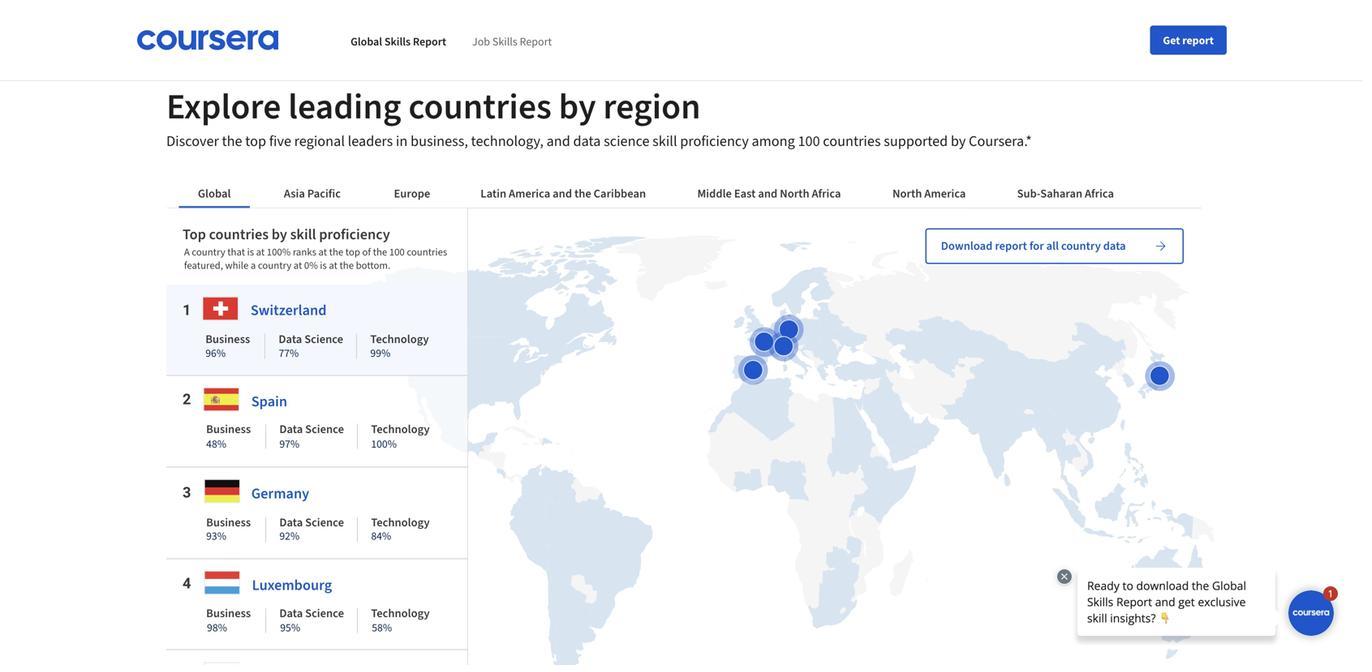 Task type: vqa. For each thing, say whether or not it's contained in the screenshot.
What do you want to learn? text box
no



Task type: describe. For each thing, give the bounding box(es) containing it.
get
[[1163, 33, 1180, 47]]

global skills report
[[351, 34, 446, 49]]

job skills report
[[472, 34, 552, 49]]

job
[[472, 34, 490, 49]]

report for global skills report
[[413, 34, 446, 49]]

job skills report link
[[472, 34, 552, 49]]

report
[[1183, 33, 1214, 47]]

get report
[[1163, 33, 1214, 47]]

global
[[351, 34, 382, 49]]

skills for job
[[492, 34, 518, 49]]

global skills report link
[[351, 34, 446, 49]]



Task type: locate. For each thing, give the bounding box(es) containing it.
1 horizontal spatial report
[[520, 34, 552, 49]]

2 skills from the left
[[492, 34, 518, 49]]

skills
[[385, 34, 411, 49], [492, 34, 518, 49]]

1 skills from the left
[[385, 34, 411, 49]]

report for job skills report
[[520, 34, 552, 49]]

1 report from the left
[[413, 34, 446, 49]]

report
[[413, 34, 446, 49], [520, 34, 552, 49]]

skills right the job
[[492, 34, 518, 49]]

0 horizontal spatial report
[[413, 34, 446, 49]]

coursera logo image
[[136, 30, 279, 50]]

0 horizontal spatial skills
[[385, 34, 411, 49]]

get report button
[[1150, 26, 1227, 55]]

2 report from the left
[[520, 34, 552, 49]]

skills for global
[[385, 34, 411, 49]]

report left the job
[[413, 34, 446, 49]]

report right the job
[[520, 34, 552, 49]]

skills right global
[[385, 34, 411, 49]]

1 horizontal spatial skills
[[492, 34, 518, 49]]



